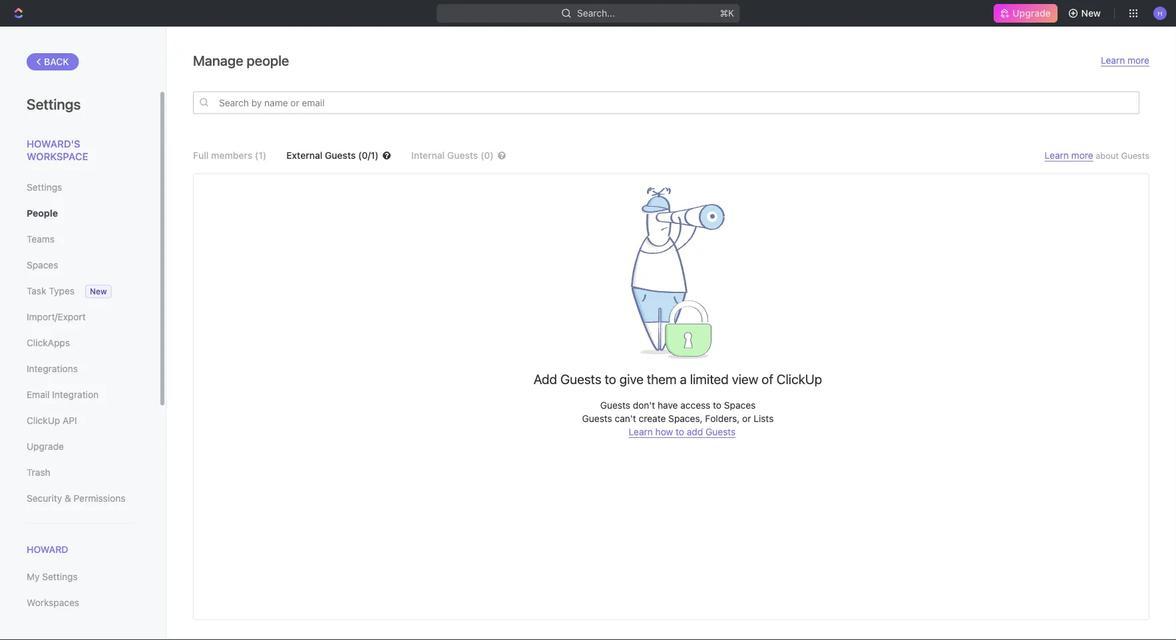 Task type: locate. For each thing, give the bounding box(es) containing it.
⌘k
[[720, 8, 734, 19]]

guests right about
[[1121, 151, 1150, 161]]

upgrade down clickup api
[[27, 442, 64, 453]]

search...
[[577, 8, 615, 19]]

upgrade link down clickup api link
[[27, 436, 132, 459]]

1 vertical spatial new
[[90, 287, 107, 297]]

clickup
[[777, 371, 822, 387], [27, 416, 60, 427]]

1 vertical spatial clickup
[[27, 416, 60, 427]]

settings up howard's
[[27, 95, 81, 112]]

guests down the folders,
[[706, 427, 736, 438]]

new
[[1081, 8, 1101, 19], [90, 287, 107, 297]]

1 horizontal spatial upgrade
[[1013, 8, 1051, 19]]

0 vertical spatial learn
[[1101, 55, 1125, 66]]

0 horizontal spatial spaces
[[27, 260, 58, 271]]

guests left (0)
[[447, 150, 478, 161]]

(1)
[[255, 150, 266, 161]]

settings inside settings link
[[27, 182, 62, 193]]

upgrade link left new 'button'
[[994, 4, 1057, 23]]

members
[[211, 150, 252, 161]]

more
[[1128, 55, 1150, 66], [1071, 150, 1093, 161]]

2 vertical spatial to
[[676, 427, 684, 438]]

to up the folders,
[[713, 400, 722, 411]]

1 vertical spatial upgrade
[[27, 442, 64, 453]]

0 vertical spatial spaces
[[27, 260, 58, 271]]

0 vertical spatial new
[[1081, 8, 1101, 19]]

new inside 'button'
[[1081, 8, 1101, 19]]

learn down create
[[629, 427, 653, 438]]

upgrade
[[1013, 8, 1051, 19], [27, 442, 64, 453]]

2 horizontal spatial learn
[[1101, 55, 1125, 66]]

learn more about guests
[[1045, 150, 1150, 161]]

people link
[[27, 202, 132, 225]]

or
[[742, 414, 751, 425]]

0 horizontal spatial upgrade link
[[27, 436, 132, 459]]

to left give
[[605, 371, 616, 387]]

1 horizontal spatial learn
[[1045, 150, 1069, 161]]

learn more
[[1101, 55, 1150, 66]]

integrations
[[27, 364, 78, 375]]

1 horizontal spatial new
[[1081, 8, 1101, 19]]

them
[[647, 371, 677, 387]]

new button
[[1063, 3, 1109, 24]]

2 horizontal spatial to
[[713, 400, 722, 411]]

give
[[620, 371, 644, 387]]

1 horizontal spatial upgrade link
[[994, 4, 1057, 23]]

upgrade link
[[994, 4, 1057, 23], [27, 436, 132, 459]]

of
[[762, 371, 773, 387]]

external
[[286, 150, 322, 161]]

guests inside learn more about guests
[[1121, 151, 1150, 161]]

1 vertical spatial spaces
[[724, 400, 756, 411]]

0 horizontal spatial more
[[1071, 150, 1093, 161]]

0 vertical spatial more
[[1128, 55, 1150, 66]]

import/export
[[27, 312, 86, 323]]

guests
[[325, 150, 356, 161], [447, 150, 478, 161], [1121, 151, 1150, 161], [560, 371, 602, 387], [600, 400, 630, 411], [582, 414, 612, 425], [706, 427, 736, 438]]

security & permissions
[[27, 494, 125, 505]]

&
[[65, 494, 71, 505]]

0 horizontal spatial clickup
[[27, 416, 60, 427]]

0 horizontal spatial learn
[[629, 427, 653, 438]]

limited
[[690, 371, 729, 387]]

full members (1)
[[193, 150, 266, 161]]

guests left can't
[[582, 414, 612, 425]]

1 vertical spatial to
[[713, 400, 722, 411]]

howard
[[27, 545, 68, 556]]

settings
[[27, 95, 81, 112], [27, 182, 62, 193], [42, 572, 78, 583]]

internal guests (0) button
[[411, 150, 526, 161]]

new inside settings element
[[90, 287, 107, 297]]

upgrade inside settings element
[[27, 442, 64, 453]]

0 horizontal spatial upgrade
[[27, 442, 64, 453]]

1 horizontal spatial more
[[1128, 55, 1150, 66]]

settings link
[[27, 176, 132, 199]]

spaces up or
[[724, 400, 756, 411]]

0 vertical spatial clickup
[[777, 371, 822, 387]]

my settings
[[27, 572, 78, 583]]

to down 'spaces,'
[[676, 427, 684, 438]]

about
[[1096, 151, 1119, 161]]

permissions
[[74, 494, 125, 505]]

to
[[605, 371, 616, 387], [713, 400, 722, 411], [676, 427, 684, 438]]

integrations link
[[27, 358, 132, 381]]

spaces
[[27, 260, 58, 271], [724, 400, 756, 411]]

import/export link
[[27, 306, 132, 329]]

clickapps
[[27, 338, 70, 349]]

settings element
[[0, 27, 166, 641]]

1 vertical spatial more
[[1071, 150, 1093, 161]]

people
[[247, 52, 289, 69]]

my settings link
[[27, 567, 132, 589]]

guests up can't
[[600, 400, 630, 411]]

settings up people
[[27, 182, 62, 193]]

0 horizontal spatial new
[[90, 287, 107, 297]]

guests don't have access to spaces guests can't create spaces, folders, or lists learn how to add guests
[[582, 400, 774, 438]]

1 vertical spatial settings
[[27, 182, 62, 193]]

create
[[639, 414, 666, 425]]

spaces inside settings element
[[27, 260, 58, 271]]

1 vertical spatial upgrade link
[[27, 436, 132, 459]]

(0)
[[481, 150, 494, 161]]

have
[[658, 400, 678, 411]]

learn
[[1101, 55, 1125, 66], [1045, 150, 1069, 161], [629, 427, 653, 438]]

spaces down teams
[[27, 260, 58, 271]]

0 horizontal spatial to
[[605, 371, 616, 387]]

2 vertical spatial learn
[[629, 427, 653, 438]]

security & permissions link
[[27, 488, 132, 511]]

people
[[27, 208, 58, 219]]

settings right my
[[42, 572, 78, 583]]

my
[[27, 572, 40, 583]]

trash
[[27, 468, 50, 479]]

howard's
[[27, 138, 80, 149]]

learn left about
[[1045, 150, 1069, 161]]

1 horizontal spatial spaces
[[724, 400, 756, 411]]

0 vertical spatial upgrade link
[[994, 4, 1057, 23]]

full members (1) button
[[193, 150, 266, 161]]

1 vertical spatial learn
[[1045, 150, 1069, 161]]

upgrade left new 'button'
[[1013, 8, 1051, 19]]

lists
[[754, 414, 774, 425]]

1 horizontal spatial to
[[676, 427, 684, 438]]

external guests (0/1) button
[[286, 150, 391, 161]]

learn down new 'button'
[[1101, 55, 1125, 66]]

manage
[[193, 52, 243, 69]]

clickup left api
[[27, 416, 60, 427]]

spaces link
[[27, 254, 132, 277]]

can't
[[615, 414, 636, 425]]

1 horizontal spatial clickup
[[777, 371, 822, 387]]

2 vertical spatial settings
[[42, 572, 78, 583]]

0 vertical spatial to
[[605, 371, 616, 387]]

clickup right of
[[777, 371, 822, 387]]



Task type: describe. For each thing, give the bounding box(es) containing it.
add
[[534, 371, 557, 387]]

internal
[[411, 150, 445, 161]]

how
[[655, 427, 673, 438]]

integration
[[52, 390, 99, 401]]

full
[[193, 150, 209, 161]]

h button
[[1150, 3, 1171, 24]]

task types
[[27, 286, 75, 297]]

upgrade link inside settings element
[[27, 436, 132, 459]]

add
[[687, 427, 703, 438]]

external guests (0/1)
[[286, 150, 379, 161]]

learn how to add guests link
[[629, 427, 736, 439]]

api
[[63, 416, 77, 427]]

trash link
[[27, 462, 132, 485]]

guests right add
[[560, 371, 602, 387]]

internal guests (0)
[[411, 150, 494, 161]]

learn inside guests don't have access to spaces guests can't create spaces, folders, or lists learn how to add guests
[[629, 427, 653, 438]]

spaces,
[[668, 414, 703, 425]]

folders,
[[705, 414, 740, 425]]

view
[[732, 371, 758, 387]]

manage people
[[193, 52, 289, 69]]

0 vertical spatial upgrade
[[1013, 8, 1051, 19]]

clickup inside settings element
[[27, 416, 60, 427]]

(0/1)
[[358, 150, 379, 161]]

back
[[44, 56, 69, 67]]

h
[[1158, 9, 1163, 17]]

more for learn more
[[1128, 55, 1150, 66]]

workspaces
[[27, 598, 79, 609]]

workspace
[[27, 151, 88, 162]]

security
[[27, 494, 62, 505]]

spaces inside guests don't have access to spaces guests can't create spaces, folders, or lists learn how to add guests
[[724, 400, 756, 411]]

Search by name or email text field
[[193, 92, 1140, 114]]

teams
[[27, 234, 55, 245]]

howard's workspace
[[27, 138, 88, 162]]

workspaces link
[[27, 593, 132, 615]]

teams link
[[27, 228, 132, 251]]

back link
[[27, 53, 79, 71]]

email integration
[[27, 390, 99, 401]]

email integration link
[[27, 384, 132, 407]]

guests left "(0/1)"
[[325, 150, 356, 161]]

settings inside my settings link
[[42, 572, 78, 583]]

clickapps link
[[27, 332, 132, 355]]

task
[[27, 286, 46, 297]]

more for learn more about guests
[[1071, 150, 1093, 161]]

email
[[27, 390, 50, 401]]

don't
[[633, 400, 655, 411]]

0 vertical spatial settings
[[27, 95, 81, 112]]

access
[[680, 400, 710, 411]]

types
[[49, 286, 75, 297]]

learn for learn more about guests
[[1045, 150, 1069, 161]]

learn for learn more
[[1101, 55, 1125, 66]]

add guests to give them a limited view of clickup
[[534, 371, 822, 387]]

a
[[680, 371, 687, 387]]

clickup api link
[[27, 410, 132, 433]]

clickup api
[[27, 416, 77, 427]]



Task type: vqa. For each thing, say whether or not it's contained in the screenshot.
second AND from right
no



